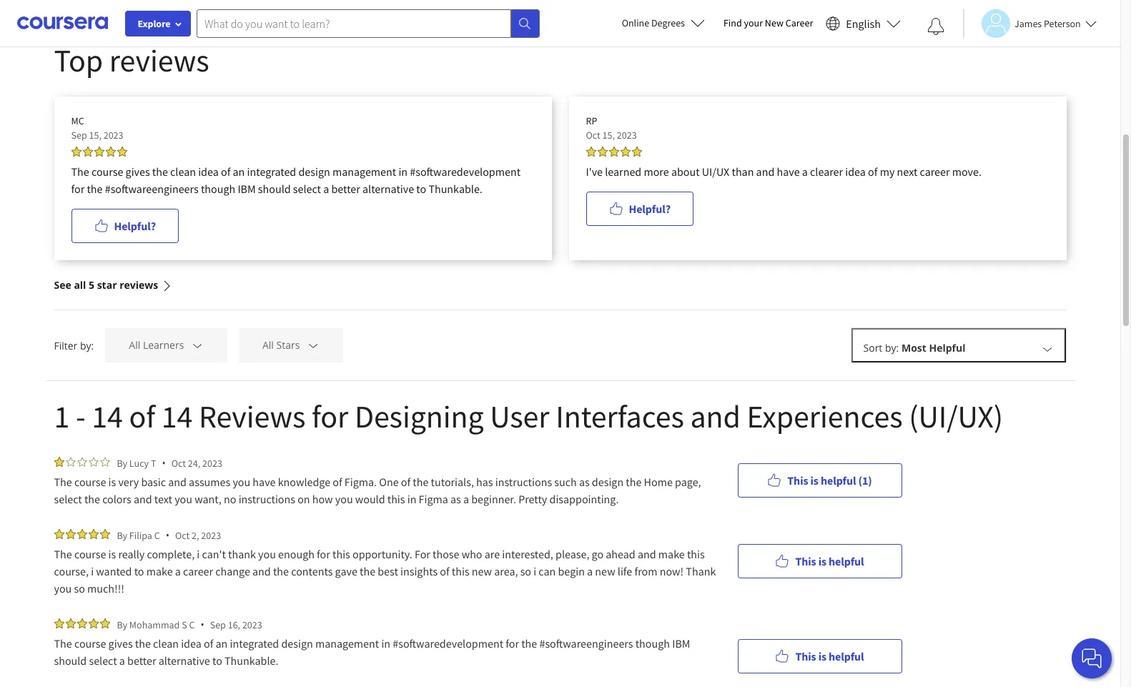 Task type: locate. For each thing, give the bounding box(es) containing it.
0 vertical spatial should
[[258, 182, 291, 196]]

designing
[[355, 397, 484, 436]]

make down complete,
[[146, 564, 173, 578]]

by for very
[[117, 456, 127, 469]]

oct inside by lucy t • oct 24, 2023
[[171, 456, 186, 469]]

this is helpful for the course is really complete, i can't thank you enough for this opportunity. for those who are interested, please, go ahead and make this course, i wanted to make a career change and the contents gave the best insights of this new area, so i can begin a new life from now! thank you so much!!!
[[795, 554, 864, 568]]

1 vertical spatial oct
[[171, 456, 186, 469]]

all left 'learners'
[[129, 338, 140, 352]]

find your new career link
[[716, 14, 820, 32]]

next
[[897, 164, 918, 179]]

2 vertical spatial to
[[212, 653, 222, 668]]

new down go
[[595, 564, 615, 578]]

oct left "2,"
[[175, 529, 190, 542]]

2023 inside 'mc sep 15, 2023'
[[103, 129, 123, 142]]

2 by from the top
[[117, 529, 127, 542]]

1 horizontal spatial star image
[[88, 457, 98, 467]]

1 vertical spatial alternative
[[158, 653, 210, 668]]

0 vertical spatial so
[[520, 564, 531, 578]]

the for by filipa c • oct 2, 2023
[[54, 547, 72, 561]]

the inside the course is really complete, i can't thank you enough for this opportunity. for those who are interested, please, go ahead and make this course, i wanted to make a career change and the contents gave the best insights of this new area, so i can begin a new life from now! thank you so much!!!
[[54, 547, 72, 561]]

career right next
[[920, 164, 950, 179]]

#softwaredevelopment
[[410, 164, 521, 179], [393, 636, 503, 651]]

should
[[258, 182, 291, 196], [54, 653, 87, 668]]

this is helpful
[[795, 554, 864, 568], [795, 649, 864, 663]]

this up gave
[[332, 547, 350, 561]]

course up colors
[[74, 475, 106, 489]]

all left stars at the left of the page
[[262, 338, 274, 352]]

1 horizontal spatial i
[[197, 547, 200, 561]]

2023 inside by mohammad s c • sep 16, 2023
[[242, 618, 262, 631]]

this down one
[[387, 492, 405, 506]]

0 vertical spatial better
[[331, 182, 360, 196]]

have
[[777, 164, 800, 179], [253, 475, 276, 489]]

the course is very basic and assumes you have knowledge of figma. one of the tutorials, has instructions such as design the home page, select the colors and text you want, no instructions on how you would this in figma as a beginner. pretty disappointing.
[[54, 475, 703, 506]]

so down the interested,
[[520, 564, 531, 578]]

by inside by mohammad s c • sep 16, 2023
[[117, 618, 127, 631]]

sep inside by mohammad s c • sep 16, 2023
[[210, 618, 226, 631]]

What do you want to learn? text field
[[197, 9, 511, 38]]

0 vertical spatial sep
[[71, 129, 87, 142]]

coursera image
[[17, 12, 108, 34]]

all
[[74, 278, 86, 292]]

helpful? button up see all 5 star reviews button
[[71, 209, 179, 243]]

career down can't
[[183, 564, 213, 578]]

• up complete,
[[166, 528, 169, 542]]

1 star image from the left
[[77, 457, 87, 467]]

1 vertical spatial •
[[166, 528, 169, 542]]

helpful? button for learned
[[586, 192, 693, 226]]

0 horizontal spatial star image
[[65, 457, 75, 467]]

helpful?
[[629, 202, 671, 216], [114, 219, 156, 233]]

all for all stars
[[262, 338, 274, 352]]

top
[[54, 41, 103, 80]]

helpful? up see all 5 star reviews button
[[114, 219, 156, 233]]

#softwareengineers
[[105, 182, 199, 196], [539, 636, 633, 651]]

14 up by lucy t • oct 24, 2023
[[161, 397, 192, 436]]

1 vertical spatial clean
[[153, 636, 179, 651]]

(ui/ux)
[[909, 397, 1003, 436]]

0 vertical spatial ibm
[[238, 182, 256, 196]]

0 vertical spatial alternative
[[363, 182, 414, 196]]

by inside by filipa c • oct 2, 2023
[[117, 529, 127, 542]]

0 horizontal spatial so
[[74, 581, 85, 596]]

have left the knowledge
[[253, 475, 276, 489]]

0 horizontal spatial by:
[[80, 339, 94, 352]]

15, inside rp oct 15, 2023
[[602, 129, 615, 142]]

can
[[539, 564, 556, 578]]

0 horizontal spatial 14
[[92, 397, 123, 436]]

oct inside rp oct 15, 2023
[[586, 129, 600, 142]]

0 vertical spatial #softwareengineers
[[105, 182, 199, 196]]

1 horizontal spatial have
[[777, 164, 800, 179]]

t
[[151, 456, 156, 469]]

and down by lucy t • oct 24, 2023
[[168, 475, 187, 489]]

• for basic
[[162, 456, 166, 470]]

as
[[579, 475, 590, 489], [450, 492, 461, 506]]

by: right filter on the left
[[80, 339, 94, 352]]

degrees
[[651, 16, 685, 29]]

helpful? button
[[586, 192, 693, 226], [71, 209, 179, 243]]

0 horizontal spatial chevron down image
[[191, 339, 204, 352]]

1 15, from the left
[[89, 129, 101, 142]]

filled star image
[[71, 147, 81, 157], [94, 147, 104, 157], [105, 147, 115, 157], [609, 147, 619, 157], [620, 147, 630, 157], [54, 618, 64, 628], [65, 618, 75, 628], [100, 618, 110, 628]]

this down who at the bottom of the page
[[452, 564, 469, 578]]

chevron down image
[[191, 339, 204, 352], [1041, 343, 1053, 356]]

all
[[129, 338, 140, 352], [262, 338, 274, 352]]

career inside the course is really complete, i can't thank you enough for this opportunity. for those who are interested, please, go ahead and make this course, i wanted to make a career change and the contents gave the best insights of this new area, so i can begin a new life from now! thank you so much!!!
[[183, 564, 213, 578]]

home
[[644, 475, 673, 489]]

see all 5 star reviews
[[54, 278, 158, 292]]

all inside all learners button
[[129, 338, 140, 352]]

my
[[880, 164, 895, 179]]

beginner.
[[471, 492, 516, 506]]

oct left 24, at the bottom left of the page
[[171, 456, 186, 469]]

you up no
[[233, 475, 250, 489]]

1 vertical spatial this is helpful button
[[737, 639, 902, 673]]

None search field
[[197, 9, 540, 38]]

1 vertical spatial in
[[407, 492, 416, 506]]

online
[[622, 16, 649, 29]]

explore
[[138, 17, 171, 30]]

design
[[298, 164, 330, 179], [592, 475, 624, 489], [281, 636, 313, 651]]

1 this is helpful from the top
[[795, 554, 864, 568]]

0 horizontal spatial better
[[127, 653, 156, 668]]

helpful
[[821, 473, 856, 487], [829, 554, 864, 568], [829, 649, 864, 663]]

very
[[118, 475, 139, 489]]

sort by: most helpful
[[863, 341, 966, 355]]

1 vertical spatial an
[[216, 636, 228, 651]]

0 horizontal spatial should
[[54, 653, 87, 668]]

helpful? for more
[[629, 202, 671, 216]]

2 star image from the left
[[100, 457, 110, 467]]

14 right -
[[92, 397, 123, 436]]

i left the can
[[534, 564, 536, 578]]

make
[[658, 547, 685, 561], [146, 564, 173, 578]]

0 horizontal spatial select
[[54, 492, 82, 506]]

oct down rp
[[586, 129, 600, 142]]

sep down mc
[[71, 129, 87, 142]]

by:
[[80, 339, 94, 352], [885, 341, 899, 355]]

ibm
[[238, 182, 256, 196], [672, 636, 690, 651]]

0 vertical spatial management
[[332, 164, 396, 179]]

16,
[[228, 618, 240, 631]]

on
[[298, 492, 310, 506]]

for
[[71, 182, 85, 196], [312, 397, 348, 436], [317, 547, 330, 561], [506, 636, 519, 651]]

reviews down the explore 'dropdown button'
[[109, 41, 209, 80]]

2 vertical spatial oct
[[175, 529, 190, 542]]

2 this is helpful button from the top
[[737, 639, 902, 673]]

design inside the course is very basic and assumes you have knowledge of figma. one of the tutorials, has instructions such as design the home page, select the colors and text you want, no instructions on how you would this in figma as a beginner. pretty disappointing.
[[592, 475, 624, 489]]

c right s
[[189, 618, 195, 631]]

star image
[[65, 457, 75, 467], [100, 457, 110, 467]]

more
[[644, 164, 669, 179]]

c right filipa
[[154, 529, 160, 542]]

helpful for the course is really complete, i can't thank you enough for this opportunity. for those who are interested, please, go ahead and make this course, i wanted to make a career change and the contents gave the best insights of this new area, so i can begin a new life from now! thank you so much!!!
[[829, 554, 864, 568]]

1 vertical spatial the course gives the clean idea of an integrated design management in #softwaredevelopment for the #softwareengineers though ibm should select a better alternative to thunkable.
[[54, 636, 693, 668]]

course for by filipa c • oct 2, 2023
[[74, 547, 106, 561]]

2 new from the left
[[595, 564, 615, 578]]

0 horizontal spatial c
[[154, 529, 160, 542]]

0 vertical spatial this is helpful
[[795, 554, 864, 568]]

2 vertical spatial in
[[381, 636, 390, 651]]

idea
[[198, 164, 219, 179], [845, 164, 866, 179], [181, 636, 201, 651]]

2 vertical spatial helpful
[[829, 649, 864, 663]]

figma.
[[345, 475, 377, 489]]

as up disappointing.
[[579, 475, 590, 489]]

1 horizontal spatial star image
[[100, 457, 110, 467]]

by: right sort
[[885, 341, 899, 355]]

stars
[[276, 338, 300, 352]]

2 15, from the left
[[602, 129, 615, 142]]

sep left 16,
[[210, 618, 226, 631]]

1 vertical spatial integrated
[[230, 636, 279, 651]]

1 horizontal spatial 15,
[[602, 129, 615, 142]]

0 horizontal spatial make
[[146, 564, 173, 578]]

course
[[91, 164, 123, 179], [74, 475, 106, 489], [74, 547, 106, 561], [74, 636, 106, 651]]

by for the
[[117, 618, 127, 631]]

helpful
[[929, 341, 966, 355]]

and up page,
[[690, 397, 741, 436]]

15, inside 'mc sep 15, 2023'
[[89, 129, 101, 142]]

by inside by lucy t • oct 24, 2023
[[117, 456, 127, 469]]

all inside all stars button
[[262, 338, 274, 352]]

1 vertical spatial this
[[795, 554, 816, 568]]

0 horizontal spatial #softwareengineers
[[105, 182, 199, 196]]

1 horizontal spatial to
[[212, 653, 222, 668]]

this up "thank"
[[687, 547, 705, 561]]

you right thank
[[258, 547, 276, 561]]

c
[[154, 529, 160, 542], [189, 618, 195, 631]]

0 horizontal spatial have
[[253, 475, 276, 489]]

clean
[[170, 164, 196, 179], [153, 636, 179, 651]]

1 horizontal spatial all
[[262, 338, 274, 352]]

1 vertical spatial this is helpful
[[795, 649, 864, 663]]

instructions up pretty at the bottom left of page
[[495, 475, 552, 489]]

1 horizontal spatial helpful?
[[629, 202, 671, 216]]

go
[[592, 547, 603, 561]]

1 vertical spatial better
[[127, 653, 156, 668]]

star image left lucy
[[88, 457, 98, 467]]

1 vertical spatial have
[[253, 475, 276, 489]]

select inside the course is very basic and assumes you have knowledge of figma. one of the tutorials, has instructions such as design the home page, select the colors and text you want, no instructions on how you would this in figma as a beginner. pretty disappointing.
[[54, 492, 82, 506]]

as down tutorials,
[[450, 492, 461, 506]]

0 horizontal spatial to
[[134, 564, 144, 578]]

has
[[476, 475, 493, 489]]

tutorials,
[[431, 475, 474, 489]]

i
[[197, 547, 200, 561], [91, 564, 94, 578], [534, 564, 536, 578]]

c inside by filipa c • oct 2, 2023
[[154, 529, 160, 542]]

0 vertical spatial this
[[787, 473, 808, 487]]

1 vertical spatial helpful?
[[114, 219, 156, 233]]

make up now!
[[658, 547, 685, 561]]

enough
[[278, 547, 315, 561]]

clearer
[[810, 164, 843, 179]]

disappointing.
[[549, 492, 619, 506]]

area,
[[494, 564, 518, 578]]

the
[[152, 164, 168, 179], [87, 182, 103, 196], [413, 475, 429, 489], [626, 475, 642, 489], [84, 492, 100, 506], [273, 564, 289, 578], [360, 564, 375, 578], [135, 636, 151, 651], [521, 636, 537, 651]]

star image down 1
[[65, 457, 75, 467]]

course down much!!!
[[74, 636, 106, 651]]

1 horizontal spatial c
[[189, 618, 195, 631]]

by: for filter
[[80, 339, 94, 352]]

15,
[[89, 129, 101, 142], [602, 129, 615, 142]]

1 vertical spatial c
[[189, 618, 195, 631]]

you
[[233, 475, 250, 489], [175, 492, 192, 506], [335, 492, 353, 506], [258, 547, 276, 561], [54, 581, 72, 596]]

reviews right star
[[119, 278, 158, 292]]

0 vertical spatial make
[[658, 547, 685, 561]]

show notifications image
[[927, 18, 944, 35]]

from
[[634, 564, 657, 578]]

0 horizontal spatial star image
[[77, 457, 87, 467]]

i left can't
[[197, 547, 200, 561]]

1 by from the top
[[117, 456, 127, 469]]

and down thank
[[252, 564, 271, 578]]

the for by lucy t • oct 24, 2023
[[54, 475, 72, 489]]

2,
[[192, 529, 199, 542]]

1 vertical spatial helpful
[[829, 554, 864, 568]]

0 horizontal spatial sep
[[71, 129, 87, 142]]

by filipa c • oct 2, 2023
[[117, 528, 221, 542]]

by
[[117, 456, 127, 469], [117, 529, 127, 542], [117, 618, 127, 631]]

filled star image
[[83, 147, 93, 157], [117, 147, 127, 157], [586, 147, 596, 157], [597, 147, 607, 157], [632, 147, 642, 157], [54, 457, 64, 467], [54, 529, 64, 539], [65, 529, 75, 539], [77, 529, 87, 539], [88, 529, 98, 539], [100, 529, 110, 539], [77, 618, 87, 628], [88, 618, 98, 628]]

by mohammad s c • sep 16, 2023
[[117, 618, 262, 631]]

oct for the course is very basic and assumes you have knowledge of figma. one of the tutorials, has instructions such as design the home page, select the colors and text you want, no instructions on how you would this in figma as a beginner. pretty disappointing.
[[171, 456, 186, 469]]

1 horizontal spatial ibm
[[672, 636, 690, 651]]

2 this is helpful from the top
[[795, 649, 864, 663]]

1 vertical spatial should
[[54, 653, 87, 668]]

so down 'course,'
[[74, 581, 85, 596]]

course inside the course is very basic and assumes you have knowledge of figma. one of the tutorials, has instructions such as design the home page, select the colors and text you want, no instructions on how you would this in figma as a beginner. pretty disappointing.
[[74, 475, 106, 489]]

by left lucy
[[117, 456, 127, 469]]

1 vertical spatial as
[[450, 492, 461, 506]]

0 vertical spatial helpful?
[[629, 202, 671, 216]]

1 vertical spatial design
[[592, 475, 624, 489]]

is for the course is very basic and assumes you have knowledge of figma. one of the tutorials, has instructions such as design the home page, select the colors and text you want, no instructions on how you would this in figma as a beginner. pretty disappointing.
[[810, 473, 819, 487]]

can't
[[202, 547, 226, 561]]

1 vertical spatial thunkable.
[[225, 653, 278, 668]]

ahead
[[606, 547, 635, 561]]

• right t
[[162, 456, 166, 470]]

is
[[810, 473, 819, 487], [108, 475, 116, 489], [108, 547, 116, 561], [818, 554, 826, 568], [818, 649, 826, 663]]

0 vertical spatial helpful
[[821, 473, 856, 487]]

3 by from the top
[[117, 618, 127, 631]]

this inside this is helpful (1) button
[[787, 473, 808, 487]]

for inside the course is really complete, i can't thank you enough for this opportunity. for those who are interested, please, go ahead and make this course, i wanted to make a career change and the contents gave the best insights of this new area, so i can begin a new life from now! thank you so much!!!
[[317, 547, 330, 561]]

helpful? button for course
[[71, 209, 179, 243]]

course up 'course,'
[[74, 547, 106, 561]]

those
[[433, 547, 459, 561]]

helpful for the course is very basic and assumes you have knowledge of figma. one of the tutorials, has instructions such as design the home page, select the colors and text you want, no instructions on how you would this in figma as a beginner. pretty disappointing.
[[821, 473, 856, 487]]

helpful? down more
[[629, 202, 671, 216]]

0 horizontal spatial helpful?
[[114, 219, 156, 233]]

is for the course is really complete, i can't thank you enough for this opportunity. for those who are interested, please, go ahead and make this course, i wanted to make a career change and the contents gave the best insights of this new area, so i can begin a new life from now! thank you so much!!!
[[818, 554, 826, 568]]

0 vertical spatial c
[[154, 529, 160, 542]]

gives
[[126, 164, 150, 179], [108, 636, 133, 651]]

0 vertical spatial by
[[117, 456, 127, 469]]

0 vertical spatial the course gives the clean idea of an integrated design management in #softwaredevelopment for the #softwareengineers though ibm should select a better alternative to thunkable.
[[71, 164, 521, 196]]

see all 5 star reviews button
[[54, 260, 172, 310]]

integrated
[[247, 164, 296, 179], [230, 636, 279, 651]]

0 vertical spatial as
[[579, 475, 590, 489]]

star image left lucy
[[100, 457, 110, 467]]

have left clearer
[[777, 164, 800, 179]]

oct inside by filipa c • oct 2, 2023
[[175, 529, 190, 542]]

0 horizontal spatial alternative
[[158, 653, 210, 668]]

i right 'course,'
[[91, 564, 94, 578]]

this
[[787, 473, 808, 487], [795, 554, 816, 568], [795, 649, 816, 663]]

2 all from the left
[[262, 338, 274, 352]]

1 all from the left
[[129, 338, 140, 352]]

management
[[332, 164, 396, 179], [315, 636, 379, 651]]

0 vertical spatial though
[[201, 182, 235, 196]]

1
[[54, 397, 70, 436]]

star image
[[77, 457, 87, 467], [88, 457, 98, 467]]

chevron down image inside all learners button
[[191, 339, 204, 352]]

1 new from the left
[[472, 564, 492, 578]]

one
[[379, 475, 399, 489]]

than
[[732, 164, 754, 179]]

• right s
[[200, 618, 204, 631]]

by for really
[[117, 529, 127, 542]]

this is helpful (1)
[[787, 473, 872, 487]]

so
[[520, 564, 531, 578], [74, 581, 85, 596]]

0 horizontal spatial all
[[129, 338, 140, 352]]

1 vertical spatial ibm
[[672, 636, 690, 651]]

and right than
[[756, 164, 774, 179]]

by left filipa
[[117, 529, 127, 542]]

by: for sort
[[885, 341, 899, 355]]

0 horizontal spatial 15,
[[89, 129, 101, 142]]

select
[[293, 182, 321, 196], [54, 492, 82, 506], [89, 653, 117, 668]]

star image down -
[[77, 457, 87, 467]]

2 star image from the left
[[88, 457, 98, 467]]

course inside the course is really complete, i can't thank you enough for this opportunity. for those who are interested, please, go ahead and make this course, i wanted to make a career change and the contents gave the best insights of this new area, so i can begin a new life from now! thank you so much!!!
[[74, 547, 106, 561]]

15, for course
[[89, 129, 101, 142]]

helpful? button down learned
[[586, 192, 693, 226]]

1 horizontal spatial instructions
[[495, 475, 552, 489]]

instructions left the on
[[239, 492, 295, 506]]

course for by mohammad s c • sep 16, 2023
[[74, 636, 106, 651]]

2 horizontal spatial select
[[293, 182, 321, 196]]

the course is really complete, i can't thank you enough for this opportunity. for those who are interested, please, go ahead and make this course, i wanted to make a career change and the contents gave the best insights of this new area, so i can begin a new life from now! thank you so much!!!
[[54, 547, 718, 596]]

1 horizontal spatial sep
[[210, 618, 226, 631]]

ui/ux
[[702, 164, 729, 179]]

0 horizontal spatial thunkable.
[[225, 653, 278, 668]]

2023 inside by lucy t • oct 24, 2023
[[202, 456, 222, 469]]

1 horizontal spatial helpful? button
[[586, 192, 693, 226]]

2 vertical spatial this
[[795, 649, 816, 663]]

1 this is helpful button from the top
[[737, 544, 902, 578]]

0 vertical spatial an
[[233, 164, 245, 179]]

2023 inside rp oct 15, 2023
[[617, 129, 637, 142]]

by left mohammad
[[117, 618, 127, 631]]

the inside the course is very basic and assumes you have knowledge of figma. one of the tutorials, has instructions such as design the home page, select the colors and text you want, no instructions on how you would this in figma as a beginner. pretty disappointing.
[[54, 475, 72, 489]]

new down who at the bottom of the page
[[472, 564, 492, 578]]

a inside the course is very basic and assumes you have knowledge of figma. one of the tutorials, has instructions such as design the home page, select the colors and text you want, no instructions on how you would this in figma as a beginner. pretty disappointing.
[[463, 492, 469, 506]]

0 vertical spatial instructions
[[495, 475, 552, 489]]

1 horizontal spatial new
[[595, 564, 615, 578]]



Task type: vqa. For each thing, say whether or not it's contained in the screenshot.


Task type: describe. For each thing, give the bounding box(es) containing it.
most
[[902, 341, 926, 355]]

sep inside 'mc sep 15, 2023'
[[71, 129, 87, 142]]

to inside the course is really complete, i can't thank you enough for this opportunity. for those who are interested, please, go ahead and make this course, i wanted to make a career change and the contents gave the best insights of this new area, so i can begin a new life from now! thank you so much!!!
[[134, 564, 144, 578]]

lucy
[[129, 456, 149, 469]]

1 horizontal spatial as
[[579, 475, 590, 489]]

really
[[118, 547, 145, 561]]

this is helpful button for the course is really complete, i can't thank you enough for this opportunity. for those who are interested, please, go ahead and make this course, i wanted to make a career change and the contents gave the best insights of this new area, so i can begin a new life from now! thank you so much!!!
[[737, 544, 902, 578]]

1 vertical spatial #softwareengineers
[[539, 636, 633, 651]]

is for the course gives the clean idea of an integrated design management in #softwaredevelopment for the #softwareengineers though ibm should select a better alternative to thunkable.
[[818, 649, 826, 663]]

2 vertical spatial •
[[200, 618, 204, 631]]

0 horizontal spatial as
[[450, 492, 461, 506]]

course,
[[54, 564, 89, 578]]

helpful? for gives
[[114, 219, 156, 233]]

1 - 14 of 14 reviews for designing user interfaces and experiences (ui/ux)
[[54, 397, 1003, 436]]

0 horizontal spatial i
[[91, 564, 94, 578]]

want,
[[195, 492, 222, 506]]

how
[[312, 492, 333, 506]]

learners
[[143, 338, 184, 352]]

1 horizontal spatial should
[[258, 182, 291, 196]]

you right how at the bottom left of page
[[335, 492, 353, 506]]

reviews
[[199, 397, 306, 436]]

now!
[[660, 564, 684, 578]]

2 14 from the left
[[161, 397, 192, 436]]

wanted
[[96, 564, 132, 578]]

change
[[215, 564, 250, 578]]

thank
[[228, 547, 256, 561]]

rp
[[586, 114, 597, 127]]

helpful for the course gives the clean idea of an integrated design management in #softwaredevelopment for the #softwareengineers though ibm should select a better alternative to thunkable.
[[829, 649, 864, 663]]

0 horizontal spatial ibm
[[238, 182, 256, 196]]

1 star image from the left
[[65, 457, 75, 467]]

life
[[618, 564, 632, 578]]

and down basic
[[134, 492, 152, 506]]

1 vertical spatial #softwaredevelopment
[[393, 636, 503, 651]]

is inside the course is very basic and assumes you have knowledge of figma. one of the tutorials, has instructions such as design the home page, select the colors and text you want, no instructions on how you would this in figma as a beginner. pretty disappointing.
[[108, 475, 116, 489]]

1 horizontal spatial so
[[520, 564, 531, 578]]

mohammad
[[129, 618, 180, 631]]

this is helpful button for the course gives the clean idea of an integrated design management in #softwaredevelopment for the #softwareengineers though ibm should select a better alternative to thunkable.
[[737, 639, 902, 673]]

all for all learners
[[129, 338, 140, 352]]

pretty
[[518, 492, 547, 506]]

page,
[[675, 475, 701, 489]]

sort
[[863, 341, 882, 355]]

this is helpful (1) button
[[737, 463, 902, 497]]

1 horizontal spatial though
[[635, 636, 670, 651]]

this for the course is really complete, i can't thank you enough for this opportunity. for those who are interested, please, go ahead and make this course, i wanted to make a career change and the contents gave the best insights of this new area, so i can begin a new life from now! thank you so much!!!
[[795, 554, 816, 568]]

0 horizontal spatial an
[[216, 636, 228, 651]]

of inside the course is really complete, i can't thank you enough for this opportunity. for those who are interested, please, go ahead and make this course, i wanted to make a career change and the contents gave the best insights of this new area, so i can begin a new life from now! thank you so much!!!
[[440, 564, 449, 578]]

interested,
[[502, 547, 553, 561]]

about
[[671, 164, 700, 179]]

thank
[[686, 564, 716, 578]]

filipa
[[129, 529, 152, 542]]

course down 'mc sep 15, 2023'
[[91, 164, 123, 179]]

1 horizontal spatial chevron down image
[[1041, 343, 1053, 356]]

0 vertical spatial to
[[416, 182, 426, 196]]

opportunity.
[[352, 547, 412, 561]]

0 vertical spatial reviews
[[109, 41, 209, 80]]

knowledge
[[278, 475, 330, 489]]

chevron down image
[[307, 339, 320, 352]]

for
[[415, 547, 430, 561]]

peterson
[[1044, 17, 1081, 30]]

s
[[182, 618, 187, 631]]

i've learned more about ui/ux than and have a clearer idea of my next career move.
[[586, 164, 982, 179]]

james peterson
[[1015, 17, 1081, 30]]

oct for the course is really complete, i can't thank you enough for this opportunity. for those who are interested, please, go ahead and make this course, i wanted to make a career change and the contents gave the best insights of this new area, so i can begin a new life from now! thank you so much!!!
[[175, 529, 190, 542]]

2 horizontal spatial i
[[534, 564, 536, 578]]

1 horizontal spatial career
[[920, 164, 950, 179]]

1 vertical spatial make
[[146, 564, 173, 578]]

english button
[[820, 0, 907, 46]]

1 horizontal spatial an
[[233, 164, 245, 179]]

you down 'course,'
[[54, 581, 72, 596]]

0 vertical spatial thunkable.
[[429, 182, 482, 196]]

mc
[[71, 114, 84, 127]]

1 14 from the left
[[92, 397, 123, 436]]

your
[[744, 16, 763, 29]]

online degrees
[[622, 16, 685, 29]]

top reviews
[[54, 41, 209, 80]]

1 horizontal spatial make
[[658, 547, 685, 561]]

• for complete,
[[166, 528, 169, 542]]

such
[[554, 475, 577, 489]]

figma
[[419, 492, 448, 506]]

2 vertical spatial design
[[281, 636, 313, 651]]

james
[[1015, 17, 1042, 30]]

find
[[723, 16, 742, 29]]

online degrees button
[[610, 7, 716, 39]]

basic
[[141, 475, 166, 489]]

0 vertical spatial in
[[399, 164, 408, 179]]

gave
[[335, 564, 357, 578]]

2023 inside by filipa c • oct 2, 2023
[[201, 529, 221, 542]]

james peterson button
[[963, 9, 1097, 38]]

is inside the course is really complete, i can't thank you enough for this opportunity. for those who are interested, please, go ahead and make this course, i wanted to make a career change and the contents gave the best insights of this new area, so i can begin a new life from now! thank you so much!!!
[[108, 547, 116, 561]]

experiences
[[747, 397, 903, 436]]

interfaces
[[556, 397, 684, 436]]

(1)
[[858, 473, 872, 487]]

this for the course is very basic and assumes you have knowledge of figma. one of the tutorials, has instructions such as design the home page, select the colors and text you want, no instructions on how you would this in figma as a beginner. pretty disappointing.
[[787, 473, 808, 487]]

1 horizontal spatial better
[[331, 182, 360, 196]]

see
[[54, 278, 71, 292]]

2 vertical spatial select
[[89, 653, 117, 668]]

by lucy t • oct 24, 2023
[[117, 456, 222, 470]]

this for the course gives the clean idea of an integrated design management in #softwaredevelopment for the #softwareengineers though ibm should select a better alternative to thunkable.
[[795, 649, 816, 663]]

rp oct 15, 2023
[[586, 114, 637, 142]]

1 vertical spatial so
[[74, 581, 85, 596]]

colors
[[102, 492, 131, 506]]

are
[[485, 547, 500, 561]]

explore button
[[125, 11, 191, 36]]

you right text
[[175, 492, 192, 506]]

0 vertical spatial design
[[298, 164, 330, 179]]

reviews inside button
[[119, 278, 158, 292]]

new
[[765, 16, 784, 29]]

1 vertical spatial gives
[[108, 636, 133, 651]]

in inside the course is very basic and assumes you have knowledge of figma. one of the tutorials, has instructions such as design the home page, select the colors and text you want, no instructions on how you would this in figma as a beginner. pretty disappointing.
[[407, 492, 416, 506]]

best
[[378, 564, 398, 578]]

0 vertical spatial #softwaredevelopment
[[410, 164, 521, 179]]

this inside the course is very basic and assumes you have knowledge of figma. one of the tutorials, has instructions such as design the home page, select the colors and text you want, no instructions on how you would this in figma as a beginner. pretty disappointing.
[[387, 492, 405, 506]]

5
[[89, 278, 94, 292]]

contents
[[291, 564, 333, 578]]

much!!!
[[87, 581, 124, 596]]

this is helpful for the course gives the clean idea of an integrated design management in #softwaredevelopment for the #softwareengineers though ibm should select a better alternative to thunkable.
[[795, 649, 864, 663]]

all stars
[[262, 338, 300, 352]]

assumes
[[189, 475, 230, 489]]

24,
[[188, 456, 200, 469]]

0 vertical spatial select
[[293, 182, 321, 196]]

user
[[490, 397, 549, 436]]

i've
[[586, 164, 603, 179]]

0 vertical spatial clean
[[170, 164, 196, 179]]

filter
[[54, 339, 77, 352]]

career
[[786, 16, 813, 29]]

and up from
[[638, 547, 656, 561]]

0 vertical spatial gives
[[126, 164, 150, 179]]

complete,
[[147, 547, 195, 561]]

have inside the course is very basic and assumes you have knowledge of figma. one of the tutorials, has instructions such as design the home page, select the colors and text you want, no instructions on how you would this in figma as a beginner. pretty disappointing.
[[253, 475, 276, 489]]

please,
[[556, 547, 589, 561]]

star
[[97, 278, 117, 292]]

-
[[76, 397, 85, 436]]

0 vertical spatial integrated
[[247, 164, 296, 179]]

chat with us image
[[1080, 647, 1103, 670]]

c inside by mohammad s c • sep 16, 2023
[[189, 618, 195, 631]]

mc sep 15, 2023
[[71, 114, 123, 142]]

all stars button
[[239, 328, 343, 362]]

1 vertical spatial management
[[315, 636, 379, 651]]

all learners button
[[105, 328, 227, 362]]

filter by:
[[54, 339, 94, 352]]

course for by lucy t • oct 24, 2023
[[74, 475, 106, 489]]

who
[[462, 547, 482, 561]]

0 horizontal spatial instructions
[[239, 492, 295, 506]]

begin
[[558, 564, 585, 578]]

find your new career
[[723, 16, 813, 29]]

the for by mohammad s c • sep 16, 2023
[[54, 636, 72, 651]]

15, for learned
[[602, 129, 615, 142]]



